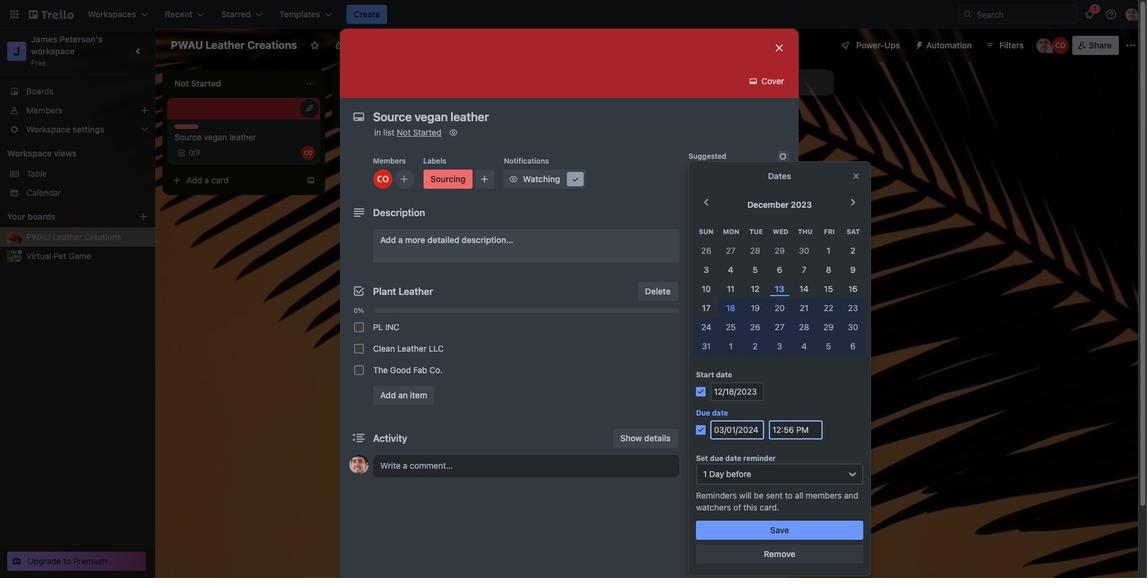 Task type: vqa. For each thing, say whether or not it's contained in the screenshot.
"Cards" to the left
no



Task type: describe. For each thing, give the bounding box(es) containing it.
add up sun at the right top of page
[[689, 195, 703, 204]]

add a card button for create from template… image
[[337, 104, 471, 123]]

this
[[744, 503, 758, 513]]

power-ups inside button
[[857, 40, 901, 50]]

day
[[710, 470, 725, 480]]

sm image up december 2023
[[778, 151, 789, 163]]

description
[[373, 207, 426, 218]]

1 vertical spatial 26 button
[[743, 318, 768, 337]]

0 horizontal spatial 5 button
[[743, 261, 768, 280]]

sm image for labels link
[[693, 236, 705, 248]]

wed
[[773, 228, 789, 236]]

due
[[710, 455, 724, 464]]

sm image inside watching button
[[570, 173, 582, 185]]

fri
[[825, 228, 835, 236]]

a for create from template… icon
[[205, 175, 209, 185]]

0 horizontal spatial 4 button
[[719, 261, 743, 280]]

add members to card image
[[400, 173, 409, 185]]

sm image for automation button
[[910, 36, 927, 53]]

your
[[7, 212, 25, 222]]

add a card button for create from template… icon
[[167, 171, 301, 190]]

last month image
[[699, 196, 714, 210]]

25
[[726, 322, 736, 333]]

show
[[621, 433, 643, 444]]

power- inside power-ups button
[[857, 40, 885, 50]]

25 button
[[719, 318, 743, 337]]

1 vertical spatial 30
[[848, 322, 859, 333]]

1 vertical spatial creations
[[84, 232, 121, 242]]

not
[[397, 127, 411, 138]]

1 horizontal spatial 6
[[851, 342, 856, 352]]

0 vertical spatial 27
[[726, 246, 736, 256]]

all
[[795, 491, 804, 501]]

start date
[[697, 371, 733, 380]]

1 vertical spatial automation
[[689, 410, 730, 419]]

/
[[193, 148, 196, 157]]

card.
[[760, 503, 780, 513]]

due
[[697, 409, 711, 418]]

1 vertical spatial 4 button
[[792, 337, 817, 357]]

15 button
[[817, 280, 841, 299]]

virtual
[[26, 251, 51, 261]]

2 vertical spatial ups
[[754, 380, 770, 390]]

add a card for create from template… icon
[[187, 175, 229, 185]]

1 vertical spatial members
[[373, 157, 406, 166]]

show details
[[621, 433, 671, 444]]

filters button
[[982, 36, 1028, 55]]

1 horizontal spatial 3 button
[[768, 337, 792, 357]]

make template link
[[689, 520, 789, 539]]

2 vertical spatial 3
[[778, 342, 783, 352]]

dates inside button
[[708, 284, 731, 294]]

move
[[708, 476, 729, 487]]

0 horizontal spatial 29 button
[[768, 242, 792, 261]]

0 horizontal spatial 30
[[799, 246, 810, 256]]

set
[[697, 455, 709, 464]]

mon
[[724, 228, 740, 236]]

2 horizontal spatial a
[[399, 235, 403, 245]]

fields
[[741, 332, 764, 342]]

0 horizontal spatial 29
[[775, 246, 785, 256]]

template
[[732, 524, 767, 534]]

an
[[399, 390, 408, 401]]

13
[[775, 284, 785, 294]]

add to card
[[689, 195, 730, 204]]

21
[[800, 303, 809, 313]]

make
[[708, 524, 729, 534]]

1 vertical spatial 6 button
[[841, 337, 866, 357]]

leather
[[230, 132, 256, 142]]

1 horizontal spatial dates
[[769, 171, 792, 181]]

add left an
[[381, 390, 396, 401]]

inc
[[386, 322, 400, 332]]

1 horizontal spatial 27 button
[[768, 318, 792, 337]]

more
[[405, 235, 426, 245]]

reminders
[[697, 491, 737, 501]]

suggested
[[689, 152, 727, 161]]

0 / 3
[[189, 148, 200, 157]]

1 horizontal spatial labels
[[708, 236, 734, 246]]

1 day before
[[704, 470, 752, 480]]

a for create from template… image
[[374, 108, 379, 118]]

co.
[[430, 365, 443, 375]]

add an item button
[[373, 386, 435, 405]]

m/d/yyyy text field for due date
[[711, 421, 765, 440]]

add down 0 / 3
[[187, 175, 202, 185]]

add board image
[[139, 212, 148, 222]]

2 horizontal spatial card
[[714, 195, 730, 204]]

leather inside board name text box
[[206, 39, 245, 51]]

0 vertical spatial labels
[[424, 157, 447, 166]]

2 for the right 2 button
[[851, 246, 856, 256]]

james
[[31, 34, 57, 44]]

sm image right started
[[448, 127, 460, 139]]

attachment
[[708, 308, 754, 318]]

add button button
[[689, 424, 789, 444]]

labels link
[[689, 232, 789, 251]]

16 button
[[841, 280, 866, 299]]

automation button
[[910, 36, 980, 55]]

0 vertical spatial color: bold red, title: "sourcing" element
[[175, 124, 205, 133]]

0 vertical spatial 6
[[778, 265, 783, 275]]

search image
[[964, 10, 973, 19]]

0
[[189, 148, 193, 157]]

calendar
[[26, 188, 61, 198]]

virtual pet game link
[[26, 251, 148, 262]]

14 button
[[792, 280, 817, 299]]

tue
[[750, 228, 763, 236]]

12
[[751, 284, 760, 294]]

workspace
[[31, 46, 75, 56]]

0 horizontal spatial 28 button
[[743, 242, 768, 261]]

create from template… image
[[476, 109, 485, 118]]

17 button
[[695, 299, 719, 318]]

1 horizontal spatial 29 button
[[817, 318, 841, 337]]

upgrade to premium
[[28, 557, 107, 567]]

26 for top the 26 button
[[702, 246, 712, 256]]

0 horizontal spatial power-ups
[[689, 362, 728, 371]]

plant
[[373, 286, 397, 297]]

1 vertical spatial pwau
[[26, 232, 51, 242]]

your boards with 2 items element
[[7, 210, 121, 224]]

creations inside board name text box
[[247, 39, 297, 51]]

Clean Leather LLC checkbox
[[354, 344, 364, 354]]

add button
[[708, 429, 752, 439]]

1 vertical spatial 1 button
[[719, 337, 743, 357]]

1 horizontal spatial 2 button
[[841, 242, 866, 261]]

sourcing for sourcing source vegan leather
[[175, 124, 205, 133]]

custom fields
[[708, 332, 764, 342]]

0 vertical spatial 3 button
[[695, 261, 719, 280]]

1 vertical spatial 5
[[827, 342, 832, 352]]

add power-ups link
[[689, 375, 789, 395]]

sm image for make template
[[693, 524, 705, 536]]

remove
[[764, 550, 796, 560]]

1 for the right 1 button
[[827, 246, 831, 256]]

4 for leftmost 4 "button"
[[729, 265, 734, 275]]

20
[[775, 303, 785, 313]]

1 horizontal spatial 29
[[824, 322, 834, 333]]

checklist link
[[689, 256, 789, 275]]

0 horizontal spatial pwau leather creations
[[26, 232, 121, 242]]

1 vertical spatial color: bold red, title: "sourcing" element
[[424, 170, 473, 189]]

add another list
[[694, 77, 756, 87]]

28 for bottom the 28 button
[[800, 322, 810, 333]]

add up due date
[[708, 380, 724, 390]]

to for premium
[[63, 557, 71, 567]]

peterson's
[[60, 34, 103, 44]]

0 vertical spatial 27 button
[[719, 242, 743, 261]]

0 vertical spatial 26 button
[[695, 242, 719, 261]]

sm image for watching
[[508, 173, 520, 185]]

1 horizontal spatial christina overa (christinaovera) image
[[373, 170, 392, 189]]

1 vertical spatial power-
[[689, 362, 714, 371]]

0 vertical spatial 3
[[196, 148, 200, 157]]

31
[[702, 342, 711, 352]]

checklist
[[708, 260, 745, 270]]

1 vertical spatial 30 button
[[841, 318, 866, 337]]

0 horizontal spatial james peterson (jamespeterson93) image
[[1037, 37, 1054, 54]]

vegan
[[204, 132, 227, 142]]

dates button
[[689, 280, 789, 299]]

1 horizontal spatial james peterson (jamespeterson93) image
[[1126, 7, 1141, 22]]

views
[[54, 148, 77, 158]]

save
[[771, 526, 790, 536]]

remove button
[[697, 545, 864, 565]]

add left another
[[694, 77, 709, 87]]

source
[[175, 132, 202, 142]]

christina overa (christinaovera) image
[[1053, 37, 1069, 54]]

custom fields button
[[689, 331, 789, 343]]

pet
[[54, 251, 66, 261]]

j
[[13, 44, 20, 58]]

add power-ups
[[708, 380, 770, 390]]

members link
[[0, 101, 155, 120]]

james peterson's workspace free
[[31, 34, 105, 68]]

upgrade
[[28, 557, 61, 567]]

create button
[[347, 5, 388, 24]]

16
[[849, 284, 858, 294]]

add an item
[[381, 390, 428, 401]]

james peterson (jamespeterson93) image
[[349, 456, 369, 475]]

1 for bottommost 1 button
[[729, 342, 733, 352]]



Task type: locate. For each thing, give the bounding box(es) containing it.
3 right the fields
[[778, 342, 783, 352]]

date for start date
[[717, 371, 733, 380]]

0 horizontal spatial 1 button
[[719, 337, 743, 357]]

3 button up the 10
[[695, 261, 719, 280]]

reminder
[[744, 455, 777, 464]]

6 button
[[768, 261, 792, 280], [841, 337, 866, 357]]

4 button down 21 button
[[792, 337, 817, 357]]

archive link
[[689, 549, 789, 569]]

attachment button
[[689, 304, 789, 323]]

sm image left the archive at right
[[693, 553, 705, 565]]

to inside reminders will be sent to all members and watchers of this card.
[[785, 491, 793, 501]]

18
[[727, 303, 736, 313]]

6 button up 13
[[768, 261, 792, 280]]

28 down tue
[[751, 246, 761, 256]]

fab
[[414, 365, 428, 375]]

7
[[802, 265, 807, 275]]

28 for the 28 button to the left
[[751, 246, 761, 256]]

18 button
[[719, 299, 743, 318]]

4 button up 11
[[719, 261, 743, 280]]

a down 'vegan'
[[205, 175, 209, 185]]

details
[[645, 433, 671, 444]]

share button
[[1073, 36, 1120, 55]]

sm image inside labels link
[[693, 236, 705, 248]]

plant leather
[[373, 286, 433, 297]]

in list not started
[[375, 127, 442, 138]]

3 button right the fields
[[768, 337, 792, 357]]

4 down 21 button
[[802, 342, 807, 352]]

add left more
[[381, 235, 396, 245]]

edit card image
[[305, 103, 314, 113]]

1 vertical spatial card
[[211, 175, 229, 185]]

1 down actions
[[704, 470, 707, 480]]

ups down 31 button
[[714, 362, 728, 371]]

notifications
[[504, 157, 549, 166]]

plant leather group
[[349, 317, 679, 381]]

21 button
[[792, 299, 817, 318]]

27 button down 20 at the bottom
[[768, 318, 792, 337]]

boards link
[[0, 82, 155, 101]]

automation inside button
[[927, 40, 973, 50]]

2 vertical spatial power-
[[726, 380, 754, 390]]

1 m/d/yyyy text field from the top
[[711, 383, 765, 402]]

to left all
[[785, 491, 793, 501]]

close popover image
[[852, 172, 862, 181]]

sm image for copy link
[[693, 500, 705, 512]]

1 vertical spatial 6
[[851, 342, 856, 352]]

date right due at the bottom right
[[713, 409, 729, 418]]

1 vertical spatial date
[[713, 409, 729, 418]]

leather inside "group"
[[398, 344, 427, 354]]

0 vertical spatial card
[[381, 108, 399, 118]]

28 down 21 button
[[800, 322, 810, 333]]

sourcing for sourcing
[[431, 174, 466, 184]]

0 horizontal spatial 26
[[702, 246, 712, 256]]

6 down 23 "button"
[[851, 342, 856, 352]]

christina overa (christinaovera) image left add members to card "icon"
[[373, 170, 392, 189]]

29
[[775, 246, 785, 256], [824, 322, 834, 333]]

next month image
[[847, 196, 861, 210]]

move link
[[689, 472, 789, 491]]

1 horizontal spatial add a card button
[[337, 104, 471, 123]]

1 horizontal spatial 2
[[851, 246, 856, 256]]

card for create from template… icon's add a card button
[[211, 175, 229, 185]]

clean
[[373, 344, 395, 354]]

ups inside button
[[885, 40, 901, 50]]

0 vertical spatial 26
[[702, 246, 712, 256]]

add a card button up not
[[337, 104, 471, 123]]

sm image for move
[[693, 476, 705, 488]]

pwau leather creations inside board name text box
[[171, 39, 297, 51]]

0 vertical spatial 2
[[851, 246, 856, 256]]

0 horizontal spatial 4
[[729, 265, 734, 275]]

2 vertical spatial 1
[[704, 470, 707, 480]]

29 down wed
[[775, 246, 785, 256]]

table link
[[26, 168, 148, 180]]

1 vertical spatial to
[[785, 491, 793, 501]]

sm image for cover "link"
[[748, 75, 760, 87]]

star or unstar board image
[[310, 41, 320, 50]]

1 vertical spatial m/d/yyyy text field
[[711, 421, 765, 440]]

creations left star or unstar board icon
[[247, 39, 297, 51]]

cover link
[[744, 72, 792, 91]]

Search field
[[973, 5, 1078, 23]]

26 down 19 button
[[751, 322, 761, 333]]

2 horizontal spatial ups
[[885, 40, 901, 50]]

a left more
[[399, 235, 403, 245]]

members
[[26, 105, 62, 115], [373, 157, 406, 166]]

m/d/yyyy text field up set due date reminder
[[711, 421, 765, 440]]

activity
[[373, 433, 408, 444]]

add a card for create from template… image
[[356, 108, 399, 118]]

sm image left 'mon'
[[693, 236, 705, 248]]

card for add a card button related to create from template… image
[[381, 108, 399, 118]]

of
[[734, 503, 742, 513]]

ups right "start date"
[[754, 380, 770, 390]]

1 button down 25
[[719, 337, 743, 357]]

filters
[[1000, 40, 1025, 50]]

before
[[727, 470, 752, 480]]

15
[[825, 284, 834, 294]]

sm image for archive link
[[693, 553, 705, 565]]

1 vertical spatial 27 button
[[768, 318, 792, 337]]

sm image inside cover "link"
[[748, 75, 760, 87]]

0 horizontal spatial power-
[[689, 362, 714, 371]]

1 horizontal spatial color: bold red, title: "sourcing" element
[[424, 170, 473, 189]]

29 button down wed
[[768, 242, 792, 261]]

workspace views
[[7, 148, 77, 158]]

sm image right power-ups button
[[910, 36, 927, 53]]

sm image inside make template link
[[693, 524, 705, 536]]

29 button down 22
[[817, 318, 841, 337]]

to right upgrade
[[63, 557, 71, 567]]

6
[[778, 265, 783, 275], [851, 342, 856, 352]]

a up in
[[374, 108, 379, 118]]

0 horizontal spatial christina overa (christinaovera) image
[[301, 146, 316, 160]]

0 vertical spatial christina overa (christinaovera) image
[[301, 146, 316, 160]]

1 button up "8"
[[817, 242, 841, 261]]

2 vertical spatial card
[[714, 195, 730, 204]]

17
[[703, 303, 711, 313]]

automation up add button
[[689, 410, 730, 419]]

2 m/d/yyyy text field from the top
[[711, 421, 765, 440]]

december 2023
[[748, 200, 812, 210]]

26 button down sun at the right top of page
[[695, 242, 719, 261]]

1 horizontal spatial pwau leather creations
[[171, 39, 297, 51]]

0 vertical spatial pwau leather creations
[[171, 39, 297, 51]]

not started link
[[397, 127, 442, 138]]

be
[[754, 491, 764, 501]]

add a card up in
[[356, 108, 399, 118]]

0 horizontal spatial ups
[[714, 362, 728, 371]]

5 down 22 button
[[827, 342, 832, 352]]

20 button
[[768, 299, 792, 318]]

color: bold red, title: "sourcing" element right add members to card "icon"
[[424, 170, 473, 189]]

sm image left make at right bottom
[[693, 524, 705, 536]]

save button
[[697, 522, 864, 541]]

add a card button down source vegan leather link
[[167, 171, 301, 190]]

sm image
[[910, 36, 927, 53], [748, 75, 760, 87], [778, 151, 789, 163], [570, 173, 582, 185], [693, 236, 705, 248], [693, 500, 705, 512], [693, 553, 705, 565]]

christina overa (christinaovera) image
[[301, 146, 316, 160], [373, 170, 392, 189]]

30 up 7 in the top of the page
[[799, 246, 810, 256]]

sm image left the copy
[[693, 500, 705, 512]]

0 horizontal spatial 30 button
[[792, 242, 817, 261]]

1 horizontal spatial 3
[[704, 265, 709, 275]]

0 horizontal spatial 28
[[751, 246, 761, 256]]

1 horizontal spatial members
[[373, 157, 406, 166]]

pl inc
[[373, 322, 400, 332]]

m/d/yyyy text field for start date
[[711, 383, 765, 402]]

1 vertical spatial 5 button
[[817, 337, 841, 357]]

23
[[849, 303, 859, 313]]

27 down 20 button
[[775, 322, 785, 333]]

26 button down 19
[[743, 318, 768, 337]]

sm image inside watching button
[[508, 173, 520, 185]]

27 button down 'mon'
[[719, 242, 743, 261]]

0 vertical spatial automation
[[927, 40, 973, 50]]

pwau
[[171, 39, 203, 51], [26, 232, 51, 242]]

card up in
[[381, 108, 399, 118]]

14
[[800, 284, 809, 294]]

labels down 'mon'
[[708, 236, 734, 246]]

PL INC checkbox
[[354, 323, 364, 332]]

power- inside add power-ups link
[[726, 380, 754, 390]]

members up add members to card "icon"
[[373, 157, 406, 166]]

28
[[751, 246, 761, 256], [800, 322, 810, 333]]

share
[[1090, 40, 1113, 50]]

date right start at the bottom of page
[[717, 371, 733, 380]]

1 horizontal spatial 5 button
[[817, 337, 841, 357]]

2 vertical spatial date
[[726, 455, 742, 464]]

1 vertical spatial 27
[[775, 322, 785, 333]]

boards
[[26, 86, 53, 96]]

9 button
[[841, 261, 866, 280]]

add down due date
[[708, 429, 724, 439]]

sourcing up 0
[[175, 124, 205, 133]]

0 vertical spatial creations
[[247, 39, 297, 51]]

3 right 0
[[196, 148, 200, 157]]

1 vertical spatial 28 button
[[792, 318, 817, 337]]

sm image
[[448, 127, 460, 139], [508, 173, 520, 185], [693, 259, 705, 271], [693, 476, 705, 488], [693, 524, 705, 536]]

27 button
[[719, 242, 743, 261], [768, 318, 792, 337]]

open information menu image
[[1106, 8, 1118, 20]]

1 horizontal spatial ups
[[754, 380, 770, 390]]

0 horizontal spatial creations
[[84, 232, 121, 242]]

0 vertical spatial pwau
[[171, 39, 203, 51]]

2
[[851, 246, 856, 256], [753, 342, 758, 352]]

None text field
[[367, 106, 762, 128]]

m/d/yyyy text field down "start date"
[[711, 383, 765, 402]]

0 vertical spatial ups
[[885, 40, 901, 50]]

26 down sun at the right top of page
[[702, 246, 712, 256]]

2023
[[791, 200, 812, 210]]

28 button
[[743, 242, 768, 261], [792, 318, 817, 337]]

4 up 11
[[729, 265, 734, 275]]

creations up virtual pet game link
[[84, 232, 121, 242]]

color: bold red, title: "sourcing" element up 0
[[175, 124, 205, 133]]

0 vertical spatial 1
[[827, 246, 831, 256]]

10
[[702, 284, 711, 294]]

0 horizontal spatial add a card button
[[167, 171, 301, 190]]

sm image inside copy link
[[693, 500, 705, 512]]

a
[[374, 108, 379, 118], [205, 175, 209, 185], [399, 235, 403, 245]]

1 vertical spatial 3 button
[[768, 337, 792, 357]]

0 horizontal spatial color: bold red, title: "sourcing" element
[[175, 124, 205, 133]]

0 horizontal spatial 6 button
[[768, 261, 792, 280]]

to up sun at the right top of page
[[705, 195, 712, 204]]

automation down search image
[[927, 40, 973, 50]]

james peterson (jamespeterson93) image
[[1126, 7, 1141, 22], [1037, 37, 1054, 54]]

0 vertical spatial a
[[374, 108, 379, 118]]

sourcing right add members to card "icon"
[[431, 174, 466, 184]]

show menu image
[[1126, 39, 1138, 51]]

sm image right watching
[[570, 173, 582, 185]]

5 button down 22 button
[[817, 337, 841, 357]]

30 button up 7 in the top of the page
[[792, 242, 817, 261]]

detailed
[[428, 235, 460, 245]]

item
[[410, 390, 428, 401]]

0 vertical spatial 2 button
[[841, 242, 866, 261]]

4 for bottommost 4 "button"
[[802, 342, 807, 352]]

26 for bottom the 26 button
[[751, 322, 761, 333]]

sm image up the 10
[[693, 259, 705, 271]]

0 horizontal spatial 27 button
[[719, 242, 743, 261]]

thu
[[799, 228, 813, 236]]

1 vertical spatial james peterson (jamespeterson93) image
[[1037, 37, 1054, 54]]

power-ups
[[857, 40, 901, 50], [689, 362, 728, 371]]

list right in
[[384, 127, 395, 138]]

private image
[[334, 41, 344, 50]]

0 vertical spatial 30 button
[[792, 242, 817, 261]]

sourcing
[[175, 124, 205, 133], [431, 174, 466, 184]]

0 vertical spatial 1 button
[[817, 242, 841, 261]]

6 button down 23 "button"
[[841, 337, 866, 357]]

0 vertical spatial 5
[[753, 265, 758, 275]]

0 horizontal spatial 5
[[753, 265, 758, 275]]

list inside button
[[744, 77, 756, 87]]

pwau inside board name text box
[[171, 39, 203, 51]]

add right edit card icon
[[356, 108, 372, 118]]

1 horizontal spatial 4 button
[[792, 337, 817, 357]]

christina overa (christinaovera) image up create from template… icon
[[301, 146, 316, 160]]

pl
[[373, 322, 383, 332]]

28 button down 21
[[792, 318, 817, 337]]

sm image inside checklist link
[[693, 259, 705, 271]]

5 up 12
[[753, 265, 758, 275]]

labels down started
[[424, 157, 447, 166]]

0 horizontal spatial automation
[[689, 410, 730, 419]]

sm image inside the move link
[[693, 476, 705, 488]]

started
[[413, 127, 442, 138]]

2 for leftmost 2 button
[[753, 342, 758, 352]]

1 horizontal spatial 1 button
[[817, 242, 841, 261]]

1 vertical spatial 1
[[729, 342, 733, 352]]

0 vertical spatial members
[[26, 105, 62, 115]]

28 button down tue
[[743, 242, 768, 261]]

30 button
[[792, 242, 817, 261], [841, 318, 866, 337]]

date for due date
[[713, 409, 729, 418]]

M/D/YYYY text field
[[711, 383, 765, 402], [711, 421, 765, 440]]

0 horizontal spatial card
[[211, 175, 229, 185]]

upgrade to premium link
[[7, 552, 146, 572]]

1 vertical spatial 29 button
[[817, 318, 841, 337]]

0 vertical spatial add a card button
[[337, 104, 471, 123]]

sourcing source vegan leather
[[175, 124, 256, 142]]

sm image down the notifications
[[508, 173, 520, 185]]

Add time text field
[[769, 421, 823, 440]]

sourcing inside 'sourcing source vegan leather'
[[175, 124, 205, 133]]

clean leather llc
[[373, 344, 444, 354]]

sm image right another
[[748, 75, 760, 87]]

j link
[[7, 42, 26, 61]]

30 button down '23'
[[841, 318, 866, 337]]

1 horizontal spatial 28
[[800, 322, 810, 333]]

0 horizontal spatial list
[[384, 127, 395, 138]]

sm image inside archive link
[[693, 553, 705, 565]]

0 vertical spatial date
[[717, 371, 733, 380]]

0 horizontal spatial 2
[[753, 342, 758, 352]]

1 notification image
[[1083, 7, 1098, 22]]

30 down 23 "button"
[[848, 322, 859, 333]]

1 horizontal spatial 28 button
[[792, 318, 817, 337]]

add a card down /
[[187, 175, 229, 185]]

0 vertical spatial power-ups
[[857, 40, 901, 50]]

december
[[748, 200, 789, 210]]

1 vertical spatial 2
[[753, 342, 758, 352]]

1 up "8"
[[827, 246, 831, 256]]

card down 'vegan'
[[211, 175, 229, 185]]

0 vertical spatial 30
[[799, 246, 810, 256]]

29 down 22 button
[[824, 322, 834, 333]]

add inside button
[[708, 429, 724, 439]]

1 horizontal spatial 6 button
[[841, 337, 866, 357]]

show details link
[[614, 429, 678, 448]]

date up 'before'
[[726, 455, 742, 464]]

primary element
[[0, 0, 1148, 29]]

color: bold red, title: "sourcing" element
[[175, 124, 205, 133], [424, 170, 473, 189]]

4
[[729, 265, 734, 275], [802, 342, 807, 352]]

5 button up 12
[[743, 261, 768, 280]]

the
[[373, 365, 388, 375]]

ups left automation button
[[885, 40, 901, 50]]

19 button
[[743, 299, 768, 318]]

1 horizontal spatial 30 button
[[841, 318, 866, 337]]

archive
[[708, 554, 738, 564]]

sm image down actions
[[693, 476, 705, 488]]

2 horizontal spatial power-
[[857, 40, 885, 50]]

sent
[[766, 491, 783, 501]]

The Good Fab Co. checkbox
[[354, 366, 364, 375]]

Write a comment text field
[[373, 456, 679, 477]]

1 horizontal spatial automation
[[927, 40, 973, 50]]

5 button
[[743, 261, 768, 280], [817, 337, 841, 357]]

to for card
[[705, 195, 712, 204]]

sm image inside automation button
[[910, 36, 927, 53]]

1 horizontal spatial 30
[[848, 322, 859, 333]]

james peterson (jamespeterson93) image right open information menu image
[[1126, 7, 1141, 22]]

1 horizontal spatial sourcing
[[431, 174, 466, 184]]

Board name text field
[[165, 36, 303, 55]]

copy
[[708, 500, 729, 511]]

30
[[799, 246, 810, 256], [848, 322, 859, 333]]

good
[[390, 365, 411, 375]]

0 vertical spatial 4
[[729, 265, 734, 275]]

pwau leather creations
[[171, 39, 297, 51], [26, 232, 121, 242]]

0 horizontal spatial 3
[[196, 148, 200, 157]]

1 down 25 button on the bottom of page
[[729, 342, 733, 352]]

due date
[[697, 409, 729, 418]]

automation
[[927, 40, 973, 50], [689, 410, 730, 419]]

0 vertical spatial m/d/yyyy text field
[[711, 383, 765, 402]]

1 vertical spatial 3
[[704, 265, 709, 275]]

1 vertical spatial list
[[384, 127, 395, 138]]

4 button
[[719, 261, 743, 280], [792, 337, 817, 357]]

8 button
[[817, 261, 841, 280]]

29 button
[[768, 242, 792, 261], [817, 318, 841, 337]]

card right last month icon
[[714, 195, 730, 204]]

sm image for checklist
[[693, 259, 705, 271]]

create from template… image
[[306, 176, 316, 185]]

3 up the 10
[[704, 265, 709, 275]]

0 horizontal spatial dates
[[708, 284, 731, 294]]

27 up the checklist
[[726, 246, 736, 256]]

1 vertical spatial 4
[[802, 342, 807, 352]]

0 horizontal spatial 2 button
[[743, 337, 768, 357]]

1 vertical spatial sourcing
[[431, 174, 466, 184]]

watching button
[[504, 170, 587, 189]]

1 vertical spatial 26
[[751, 322, 761, 333]]

list left cover
[[744, 77, 756, 87]]

james peterson (jamespeterson93) image right the filters
[[1037, 37, 1054, 54]]

31 button
[[695, 337, 719, 357]]

1 vertical spatial pwau leather creations
[[26, 232, 121, 242]]

1 horizontal spatial 5
[[827, 342, 832, 352]]

6 up 13
[[778, 265, 783, 275]]

1 for 1 day before
[[704, 470, 707, 480]]

watchers
[[697, 503, 732, 513]]



